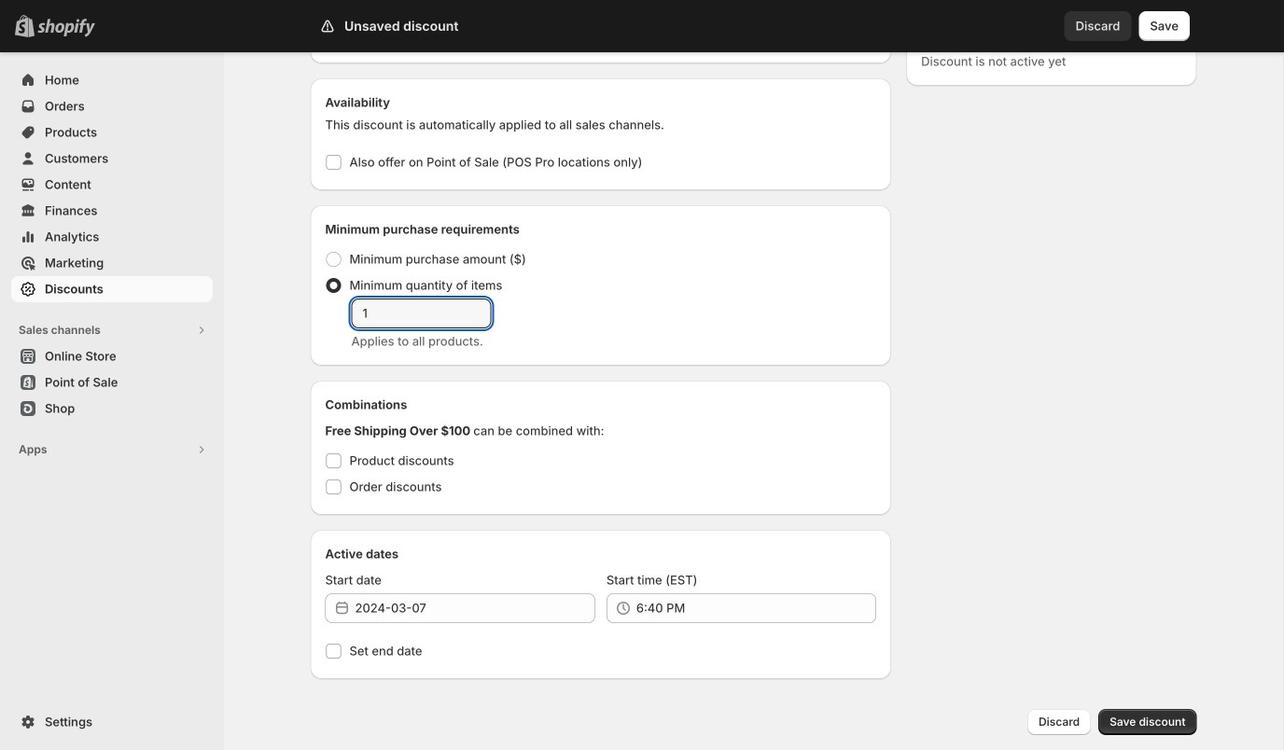 Task type: describe. For each thing, give the bounding box(es) containing it.
YYYY-MM-DD text field
[[355, 594, 595, 624]]

Enter time text field
[[636, 594, 877, 624]]



Task type: locate. For each thing, give the bounding box(es) containing it.
None text field
[[351, 299, 491, 329]]

shopify image
[[37, 18, 95, 37]]



Task type: vqa. For each thing, say whether or not it's contained in the screenshot.
Shopify IMAGE
yes



